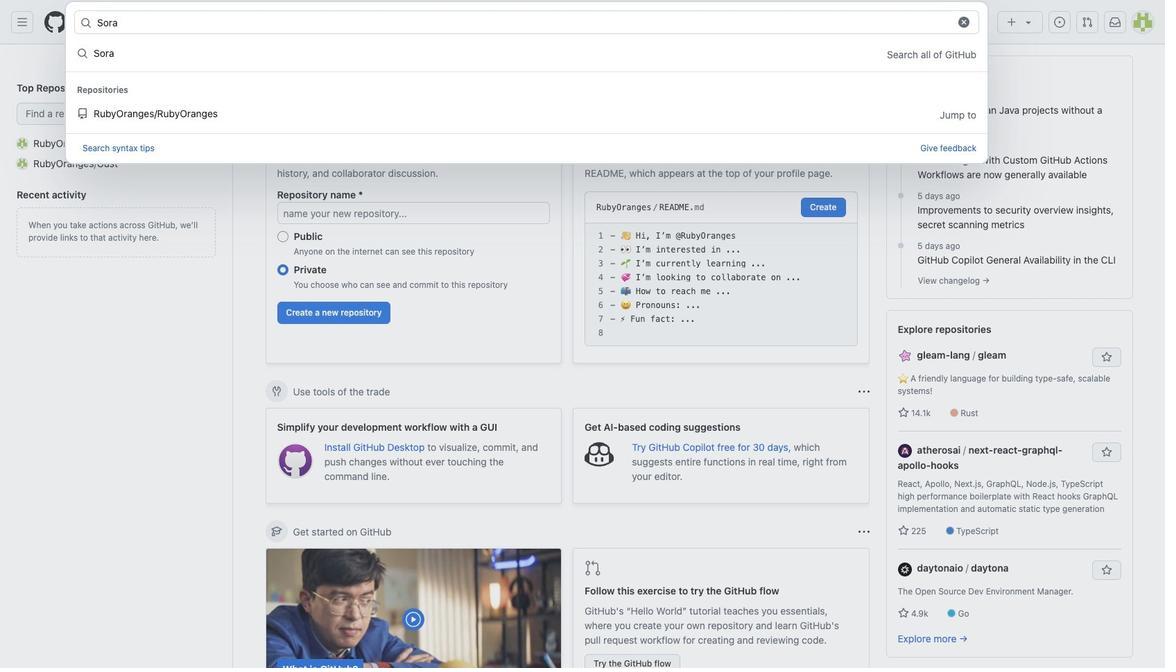 Task type: vqa. For each thing, say whether or not it's contained in the screenshot.
third delete from the bottom
no



Task type: describe. For each thing, give the bounding box(es) containing it.
@gleam-lang profile image
[[898, 349, 912, 363]]

gust image
[[17, 158, 28, 169]]

command palette image
[[964, 17, 975, 28]]

star image for the @daytonaio profile image
[[898, 608, 909, 619]]

star this repository image for "@atherosai profile" icon
[[1101, 447, 1113, 458]]

rubyoranges image
[[17, 138, 28, 149]]

Find a repository… text field
[[17, 103, 216, 125]]

none submit inside introduce yourself with a profile readme element
[[801, 198, 846, 217]]

star this repository image for the @daytonaio profile image
[[1101, 565, 1113, 576]]

git pull request image
[[1082, 17, 1093, 28]]

triangle down image
[[1023, 17, 1035, 28]]

why am i seeing this? image
[[859, 386, 870, 397]]

plus image
[[1007, 17, 1018, 28]]

1 dot fill image from the top
[[896, 140, 907, 151]]

@daytonaio profile image
[[898, 562, 912, 576]]

why am i seeing this? image
[[859, 526, 870, 537]]

suggestions list box
[[66, 37, 988, 133]]

explore element
[[886, 56, 1133, 668]]

git pull request image
[[585, 560, 602, 577]]

what is github? element
[[265, 548, 562, 668]]

start a new repository element
[[265, 119, 562, 364]]

Top Repositories search field
[[17, 103, 216, 125]]

introduce yourself with a profile readme element
[[573, 119, 870, 364]]

homepage image
[[44, 11, 67, 33]]

star image for @gleam-lang profile image
[[898, 407, 909, 418]]

star this repository image for @gleam-lang profile image
[[1101, 352, 1113, 363]]



Task type: locate. For each thing, give the bounding box(es) containing it.
None text field
[[97, 11, 950, 33]]

3 dot fill image from the top
[[896, 240, 907, 251]]

simplify your development workflow with a gui element
[[265, 408, 562, 504]]

explore repositories navigation
[[886, 310, 1133, 658]]

2 star this repository image from the top
[[1101, 447, 1113, 458]]

2 vertical spatial star this repository image
[[1101, 565, 1113, 576]]

3 star image from the top
[[898, 608, 909, 619]]

0 vertical spatial star this repository image
[[1101, 352, 1113, 363]]

name your new repository... text field
[[277, 202, 550, 224]]

play image
[[405, 611, 422, 628]]

2 vertical spatial star image
[[898, 608, 909, 619]]

1 vertical spatial star this repository image
[[1101, 447, 1113, 458]]

3 star this repository image from the top
[[1101, 565, 1113, 576]]

issue opened image
[[1055, 17, 1066, 28]]

star image up "@atherosai profile" icon
[[898, 407, 909, 418]]

try the github flow element
[[573, 548, 870, 668]]

2 star image from the top
[[898, 525, 909, 537]]

None radio
[[277, 231, 288, 242], [277, 264, 288, 275], [277, 231, 288, 242], [277, 264, 288, 275]]

0 vertical spatial dot fill image
[[896, 140, 907, 151]]

1 star this repository image from the top
[[1101, 352, 1113, 363]]

what is github? image
[[266, 549, 561, 668]]

dot fill image
[[896, 140, 907, 151], [896, 190, 907, 201], [896, 240, 907, 251]]

star image
[[898, 407, 909, 418], [898, 525, 909, 537], [898, 608, 909, 619]]

2 dot fill image from the top
[[896, 190, 907, 201]]

1 star image from the top
[[898, 407, 909, 418]]

filter image
[[801, 62, 812, 74]]

None submit
[[801, 198, 846, 217]]

1 vertical spatial star image
[[898, 525, 909, 537]]

1 vertical spatial dot fill image
[[896, 190, 907, 201]]

github desktop image
[[277, 443, 313, 479]]

notifications image
[[1110, 17, 1121, 28]]

star this repository image
[[1101, 352, 1113, 363], [1101, 447, 1113, 458], [1101, 565, 1113, 576]]

tools image
[[271, 386, 282, 397]]

2 vertical spatial dot fill image
[[896, 240, 907, 251]]

get ai-based coding suggestions element
[[573, 408, 870, 504]]

0 vertical spatial star image
[[898, 407, 909, 418]]

star image for "@atherosai profile" icon
[[898, 525, 909, 537]]

star image down the @daytonaio profile image
[[898, 608, 909, 619]]

star image up the @daytonaio profile image
[[898, 525, 909, 537]]

@atherosai profile image
[[898, 444, 912, 458]]

mortar board image
[[271, 526, 282, 537]]

dialog
[[65, 1, 989, 163]]



